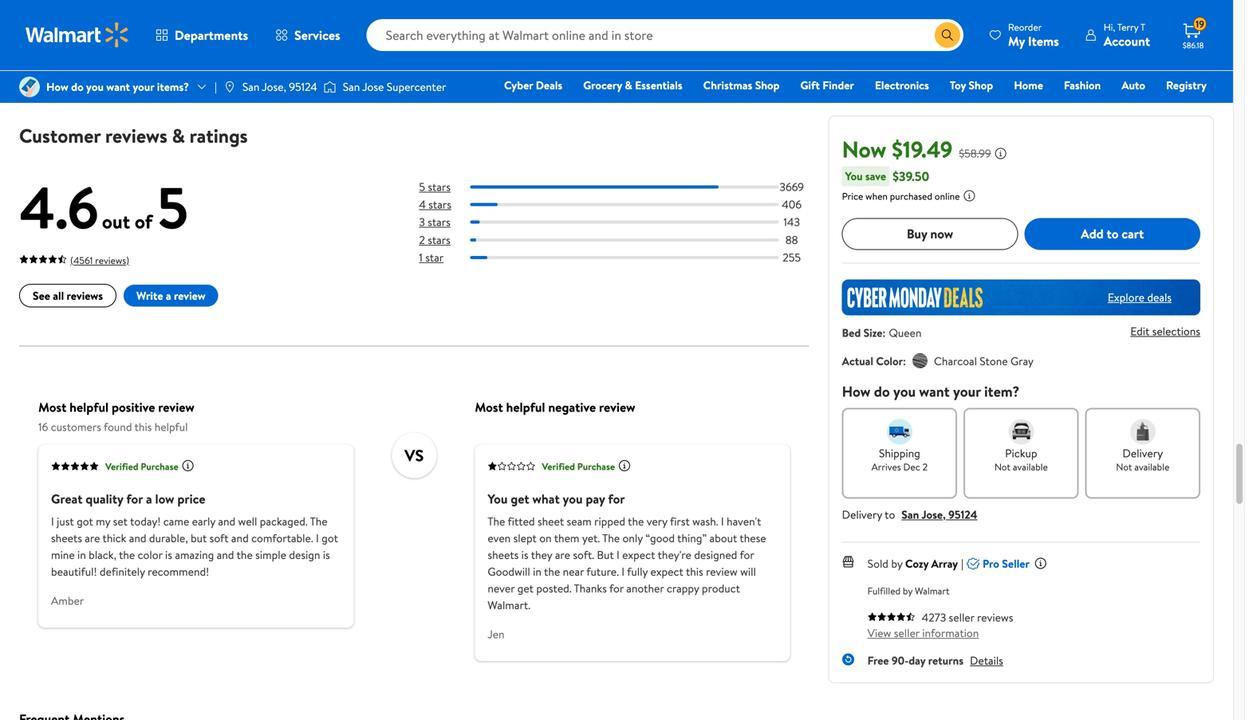 Task type: vqa. For each thing, say whether or not it's contained in the screenshot.
'saved'
no



Task type: locate. For each thing, give the bounding box(es) containing it.
1 2- from the left
[[26, 73, 34, 86]]

pocket up services
[[289, 5, 327, 23]]

progress bar for 143
[[470, 221, 779, 224]]

delivery to san jose, 95124
[[842, 507, 978, 523]]

0 horizontal spatial shop
[[756, 77, 780, 93]]

queen inside clara clark bed sheets set, 1800 series deep pocket soft microfiber 4 piece queen sheet sets, gray
[[128, 23, 165, 40]]

the inside great quality for a low price i just got my set today! came early and well packaged. the sheets are thick and durable, but soft and comfortable. i got mine in black, the color is amazing and the simple design is beautiful! definitely recommend!
[[310, 514, 328, 530]]

2 deep from the left
[[256, 5, 286, 23]]

2 2-day shipping from the left
[[421, 73, 480, 86]]

0 horizontal spatial seller
[[894, 625, 920, 641]]

1 vertical spatial to
[[885, 507, 896, 523]]

online
[[935, 189, 960, 203]]

3 deep from the left
[[484, 5, 514, 23]]

sheet
[[245, 23, 276, 40], [22, 40, 54, 58], [418, 40, 449, 58]]

day down 18"-
[[627, 73, 641, 86]]

are
[[85, 531, 100, 546], [555, 548, 571, 563]]

soft inside clara clark bed sheets set, 1800 series deep pocket soft microfiber 4 piece queen sheet sets, white
[[558, 5, 581, 23]]

1 horizontal spatial 5
[[419, 179, 425, 195]]

shipping for gray
[[51, 73, 85, 86]]

this down positive
[[135, 420, 152, 435]]

the up even
[[488, 514, 505, 530]]

clark up the walmart image
[[54, 0, 84, 5]]

2 clara from the left
[[418, 0, 447, 5]]

2- up customer
[[26, 73, 34, 86]]

clara inside clara clark bed sheets set, 1800 series deep pocket soft microfiber 4 piece queen sheet sets, gray
[[22, 0, 51, 5]]

series
[[52, 5, 85, 23], [220, 5, 253, 23], [447, 5, 481, 23]]

helpful for positive
[[70, 399, 109, 416]]

about
[[710, 531, 738, 546]]

1 is from the left
[[165, 548, 172, 563]]

you inside you save $39.50
[[846, 168, 863, 184]]

2- right jose on the top left of page
[[421, 73, 429, 86]]

series inside clara clark bed sheets set, 1800 series deep pocket soft microfiber 4 piece queen sheet sets, white
[[447, 5, 481, 23]]

verified purchase information image
[[182, 460, 194, 473], [619, 460, 631, 473]]

1 clark from the left
[[54, 0, 84, 5]]

1 nestl from the left
[[220, 0, 249, 5]]

 image left jose on the top left of page
[[324, 79, 337, 95]]

sheets inside you get what you pay for the fitted sheet seam ripped the very first wash. i haven't even slept on them yet. the only "good thing" about these sheets is they are soft. but i expect they're designed for goodwill in the near future. i fully expect this review will never get posted. thanks for another crappy product walmart.
[[488, 548, 519, 563]]

by for sold
[[892, 556, 903, 572]]

sets, for white
[[453, 40, 479, 58]]

stars for 2 stars
[[428, 232, 451, 248]]

do for how do you want your item?
[[874, 382, 890, 402]]

2 horizontal spatial 1800
[[418, 5, 444, 23]]

bed inside clara clark bed sheets set, 1800 series deep pocket soft microfiber 4 piece queen sheet sets, white
[[482, 0, 504, 5]]

nestl up departments on the left top of the page
[[220, 0, 249, 5]]

: for size
[[883, 325, 886, 341]]

is left they
[[522, 548, 529, 563]]

1 horizontal spatial sets,
[[453, 40, 479, 58]]

3 is from the left
[[522, 548, 529, 563]]

0 vertical spatial jose,
[[262, 79, 286, 95]]

walmart image
[[26, 22, 129, 48]]

0 vertical spatial are
[[85, 531, 100, 546]]

1 horizontal spatial shop
[[969, 77, 994, 93]]

you inside you get what you pay for the fitted sheet seam ripped the very first wash. i haven't even slept on them yet. the only "good thing" about these sheets is they are soft. but i expect they're designed for goodwill in the near future. i fully expect this review will never get posted. thanks for another crappy product walmart.
[[488, 491, 508, 508]]

are inside great quality for a low price i just got my set today! came early and well packaged. the sheets are thick and durable, but soft and comfortable. i got mine in black, the color is amazing and the simple design is beautiful! definitely recommend!
[[85, 531, 100, 546]]

4 shipping from the left
[[644, 73, 678, 86]]

cyber monday deals image
[[842, 280, 1201, 315]]

24",
[[635, 40, 655, 58]]

are down them
[[555, 548, 571, 563]]

services
[[295, 26, 340, 44]]

actual color :
[[842, 353, 907, 369]]

queen inside clara clark bed sheets set, 1800 series deep pocket soft microfiber 4 piece queen sheet sets, white
[[523, 23, 560, 40]]

not for pickup
[[995, 460, 1011, 474]]

1 shop from the left
[[756, 77, 780, 93]]

shipping down 37
[[446, 73, 480, 86]]

6
[[783, 5, 790, 23]]

1 horizontal spatial got
[[322, 531, 338, 546]]

not inside delivery not available
[[1117, 460, 1133, 474]]

delivery up sold
[[842, 507, 883, 523]]

0 vertical spatial sheets
[[51, 531, 82, 546]]

1 vertical spatial 2
[[923, 460, 928, 474]]

1 vertical spatial you
[[894, 382, 916, 402]]

add
[[1081, 225, 1104, 243]]

2 not from the left
[[1117, 460, 1133, 474]]

a left low
[[146, 491, 152, 508]]

1 not from the left
[[995, 460, 1011, 474]]

-
[[365, 23, 370, 40]]

2 horizontal spatial soft
[[722, 0, 745, 5]]

verified up what
[[542, 460, 575, 474]]

view
[[868, 625, 892, 641]]

1 horizontal spatial want
[[920, 382, 950, 402]]

0 horizontal spatial nestl
[[220, 0, 249, 5]]

5 progress bar from the top
[[470, 256, 779, 259]]

day for nestl hotel luxury soft microfiber extra deep pocket 6 piece bed sheets set, fits 18"-24", queen, dark gray
[[627, 73, 641, 86]]

san down dec
[[902, 507, 920, 523]]

1 shipping from the left
[[51, 73, 85, 86]]

soft inside clara clark bed sheets set, 1800 series deep pocket soft microfiber 4 piece queen sheet sets, gray
[[163, 5, 186, 23]]

vs
[[405, 444, 424, 467]]

1 clara from the left
[[22, 0, 51, 5]]

i right but
[[617, 548, 620, 563]]

95124 right 3+ day shipping
[[289, 79, 317, 95]]

2-day shipping for gray
[[26, 73, 85, 86]]

1 horizontal spatial queen
[[523, 23, 560, 40]]

3 series from the left
[[447, 5, 481, 23]]

0 horizontal spatial 1800
[[22, 5, 49, 23]]

piece inside nestl hotel luxury soft microfiber extra deep pocket 6 piece bed sheets set, fits 18"-24", queen, dark gray
[[615, 23, 646, 40]]

reviews up details button
[[978, 610, 1014, 625]]

of
[[135, 208, 153, 235]]

verified purchase
[[105, 460, 178, 474], [542, 460, 615, 474]]

gray right stone
[[1011, 353, 1034, 369]]

is inside you get what you pay for the fitted sheet seam ripped the very first wash. i haven't even slept on them yet. the only "good thing" about these sheets is they are soft. but i expect they're designed for goodwill in the near future. i fully expect this review will never get posted. thanks for another crappy product walmart.
[[522, 548, 529, 563]]

2 shop from the left
[[969, 77, 994, 93]]

san right the 3+
[[242, 79, 260, 95]]

most for most helpful negative review
[[475, 399, 503, 416]]

is right design
[[323, 548, 330, 563]]

1 horizontal spatial how
[[842, 382, 871, 402]]

pocket left 6
[[741, 5, 780, 23]]

progress bar for 3669
[[470, 186, 779, 189]]

4 inside nestl bed sheets set, 1800 series deep pocket 4 piece bed sheet set, microfiber - twin xl, gray
[[330, 5, 338, 23]]

your left items?
[[133, 79, 154, 95]]

$58.99
[[959, 146, 992, 161]]

low
[[155, 491, 174, 508]]

2 2- from the left
[[421, 73, 429, 86]]

0 vertical spatial do
[[71, 79, 84, 95]]

by right sold
[[892, 556, 903, 572]]

1 product group from the left
[[22, 0, 198, 95]]

2 product group from the left
[[220, 0, 395, 95]]

5 up 4 stars
[[419, 179, 425, 195]]

2 verified purchase information image from the left
[[619, 460, 631, 473]]

want
[[106, 79, 130, 95], [920, 382, 950, 402]]

most inside the most helpful positive review 16 customers found this helpful
[[38, 399, 66, 416]]

product group
[[22, 0, 198, 95], [220, 0, 395, 95], [418, 0, 593, 95], [615, 0, 791, 95]]

0 horizontal spatial san
[[242, 79, 260, 95]]

available down intent image for delivery
[[1135, 460, 1170, 474]]

| right the 'array'
[[962, 556, 964, 572]]

2 sets, from the left
[[453, 40, 479, 58]]

verified purchase information image for for
[[619, 460, 631, 473]]

helpful up customers
[[70, 399, 109, 416]]

2- for nestl hotel luxury soft microfiber extra deep pocket 6 piece bed sheets set, fits 18"-24", queen, dark gray
[[618, 73, 627, 86]]

reviews for see all reviews
[[67, 288, 103, 304]]

grocery & essentials
[[584, 77, 683, 93]]

1 pocket from the left
[[121, 5, 160, 23]]

sheets down even
[[488, 548, 519, 563]]

0 horizontal spatial available
[[1013, 460, 1049, 474]]

sheets inside clara clark bed sheets set, 1800 series deep pocket soft microfiber 4 piece queen sheet sets, gray
[[111, 0, 148, 5]]

1 horizontal spatial 2
[[923, 460, 928, 474]]

4 deep from the left
[[709, 5, 738, 23]]

0 horizontal spatial :
[[883, 325, 886, 341]]

to inside button
[[1107, 225, 1119, 243]]

1 sets, from the left
[[57, 40, 84, 58]]

1800
[[342, 0, 368, 5], [22, 5, 49, 23], [418, 5, 444, 23]]

product group containing clara clark bed sheets set, 1800 series deep pocket soft microfiber 4 piece queen sheet sets, white
[[418, 0, 593, 95]]

1 vertical spatial you
[[488, 491, 508, 508]]

how down actual
[[842, 382, 871, 402]]

gray right xl,
[[267, 40, 294, 58]]

pro seller info image
[[1035, 557, 1048, 570]]

bed up xl,
[[252, 0, 274, 5]]

1 progress bar from the top
[[470, 186, 779, 189]]

clark inside clara clark bed sheets set, 1800 series deep pocket soft microfiber 4 piece queen sheet sets, gray
[[54, 0, 84, 5]]

1 horizontal spatial to
[[1107, 225, 1119, 243]]

0 horizontal spatial do
[[71, 79, 84, 95]]

0 horizontal spatial  image
[[223, 81, 236, 93]]

2 pocket from the left
[[289, 5, 327, 23]]

2 horizontal spatial queen
[[889, 325, 922, 341]]

0 horizontal spatial sheets
[[51, 531, 82, 546]]

piece inside clara clark bed sheets set, 1800 series deep pocket soft microfiber 4 piece queen sheet sets, white
[[490, 23, 520, 40]]

deep up xl,
[[256, 5, 286, 23]]

you for how do you want your item?
[[894, 382, 916, 402]]

deep inside nestl hotel luxury soft microfiber extra deep pocket 6 piece bed sheets set, fits 18"-24", queen, dark gray
[[709, 5, 738, 23]]

1 vertical spatial how
[[842, 382, 871, 402]]

4 progress bar from the top
[[470, 238, 779, 242]]

2-day shipping down 37
[[421, 73, 480, 86]]

hotel
[[648, 0, 679, 5]]

this inside the most helpful positive review 16 customers found this helpful
[[135, 420, 152, 435]]

for up today!
[[126, 491, 143, 508]]

review inside you get what you pay for the fitted sheet seam ripped the very first wash. i haven't even slept on them yet. the only "good thing" about these sheets is they are soft. but i expect they're designed for goodwill in the near future. i fully expect this review will never get posted. thanks for another crappy product walmart.
[[706, 564, 738, 580]]

1 deep from the left
[[88, 5, 118, 23]]

how for how do you want your items?
[[46, 79, 68, 95]]

1 vertical spatial |
[[962, 556, 964, 572]]

verified purchase for a
[[105, 460, 178, 474]]

soft up deals
[[558, 5, 581, 23]]

0 vertical spatial by
[[892, 556, 903, 572]]

walmart+ link
[[1153, 99, 1215, 116]]

cyber
[[504, 77, 533, 93]]

not down intent image for delivery
[[1117, 460, 1133, 474]]

0 horizontal spatial most
[[38, 399, 66, 416]]

2 clark from the left
[[450, 0, 479, 5]]

1 vertical spatial delivery
[[842, 507, 883, 523]]

3 product group from the left
[[418, 0, 593, 95]]

helpful for negative
[[506, 399, 545, 416]]

only
[[623, 531, 643, 546]]

3 shipping from the left
[[446, 73, 480, 86]]

on
[[540, 531, 552, 546]]

(4561 reviews)
[[70, 254, 129, 267]]

dec
[[904, 460, 921, 474]]

2 nestl from the left
[[615, 0, 645, 5]]

sheet inside clara clark bed sheets set, 1800 series deep pocket soft microfiber 4 piece queen sheet sets, gray
[[22, 40, 54, 58]]

1 horizontal spatial sheets
[[488, 548, 519, 563]]

1 vertical spatial reviews
[[67, 288, 103, 304]]

1 horizontal spatial &
[[625, 77, 633, 93]]

2 down 3
[[419, 232, 425, 248]]

clark for white
[[450, 0, 479, 5]]

array
[[932, 556, 959, 572]]

bed up the white
[[482, 0, 504, 5]]

1 series from the left
[[52, 5, 85, 23]]

series inside clara clark bed sheets set, 1800 series deep pocket soft microfiber 4 piece queen sheet sets, gray
[[52, 5, 85, 23]]

 image
[[324, 79, 337, 95], [223, 81, 236, 93]]

the right "packaged."
[[310, 514, 328, 530]]

soft up departments on the left top of the page
[[163, 5, 186, 23]]

1 vertical spatial want
[[920, 382, 950, 402]]

 image down twin
[[223, 81, 236, 93]]

3 2-day shipping from the left
[[618, 73, 678, 86]]

explore deals link
[[1102, 283, 1179, 312]]

just
[[57, 514, 74, 530]]

1 horizontal spatial sheet
[[245, 23, 276, 40]]

product group containing nestl bed sheets set, 1800 series deep pocket 4 piece bed sheet set, microfiber - twin xl, gray
[[220, 0, 395, 95]]

1 horizontal spatial seller
[[949, 610, 975, 625]]

0 horizontal spatial queen
[[128, 23, 165, 40]]

1 horizontal spatial purchase
[[578, 460, 615, 474]]

1 purchase from the left
[[141, 460, 178, 474]]

shop right toy
[[969, 77, 994, 93]]

2- down 18"-
[[618, 73, 627, 86]]

you save $39.50
[[846, 167, 930, 185]]

day for clara clark bed sheets set, 1800 series deep pocket soft microfiber 4 piece queen sheet sets, white
[[429, 73, 444, 86]]

 image
[[19, 77, 40, 97]]

clara inside clara clark bed sheets set, 1800 series deep pocket soft microfiber 4 piece queen sheet sets, white
[[418, 0, 447, 5]]

to down arrives
[[885, 507, 896, 523]]

you down the walmart image
[[86, 79, 104, 95]]

1 horizontal spatial verified purchase
[[542, 460, 615, 474]]

2 verified from the left
[[542, 460, 575, 474]]

2 stars
[[419, 232, 451, 248]]

are inside you get what you pay for the fitted sheet seam ripped the very first wash. i haven't even slept on them yet. the only "good thing" about these sheets is they are soft. but i expect they're designed for goodwill in the near future. i fully expect this review will never get posted. thanks for another crappy product walmart.
[[555, 548, 571, 563]]

deep up how do you want your items?
[[88, 5, 118, 23]]

2 horizontal spatial the
[[603, 531, 620, 546]]

not down intent image for pickup
[[995, 460, 1011, 474]]

review right positive
[[158, 399, 195, 416]]

& left the ratings
[[172, 123, 185, 149]]

soft
[[210, 531, 229, 546]]

: up color
[[883, 325, 886, 341]]

product group containing clara clark bed sheets set, 1800 series deep pocket soft microfiber 4 piece queen sheet sets, gray
[[22, 0, 198, 95]]

2-day shipping down the walmart image
[[26, 73, 85, 86]]

& inside grocery & essentials link
[[625, 77, 633, 93]]

progress bar for 255
[[470, 256, 779, 259]]

 image for san jose, 95124
[[223, 81, 236, 93]]

in up beautiful! on the left bottom
[[77, 548, 86, 563]]

1800 inside clara clark bed sheets set, 1800 series deep pocket soft microfiber 4 piece queen sheet sets, white
[[418, 5, 444, 23]]

set, inside clara clark bed sheets set, 1800 series deep pocket soft microfiber 4 piece queen sheet sets, gray
[[151, 0, 173, 5]]

purchase up low
[[141, 460, 178, 474]]

1 2-day shipping from the left
[[26, 73, 85, 86]]

sets, up how do you want your items?
[[57, 40, 84, 58]]

black,
[[89, 548, 116, 563]]

1 verified purchase information image from the left
[[182, 460, 194, 473]]

gray inside nestl hotel luxury soft microfiber extra deep pocket 6 piece bed sheets set, fits 18"-24", queen, dark gray
[[732, 40, 758, 58]]

0 horizontal spatial delivery
[[842, 507, 883, 523]]

verified purchase up pay
[[542, 460, 615, 474]]

0 vertical spatial expect
[[623, 548, 656, 563]]

0 horizontal spatial verified
[[105, 460, 138, 474]]

one debit link
[[1078, 99, 1146, 116]]

deals
[[536, 77, 563, 93]]

1 available from the left
[[1013, 460, 1049, 474]]

most helpful negative review
[[475, 399, 636, 416]]

0 horizontal spatial to
[[885, 507, 896, 523]]

2 most from the left
[[475, 399, 503, 416]]

| left the 3+
[[215, 79, 217, 95]]

want down charcoal at the right of page
[[920, 382, 950, 402]]

0 horizontal spatial is
[[165, 548, 172, 563]]

bed up 626
[[649, 23, 670, 40]]

a inside great quality for a low price i just got my set today! came early and well packaged. the sheets are thick and durable, but soft and comfortable. i got mine in black, the color is amazing and the simple design is beautiful! definitely recommend!
[[146, 491, 152, 508]]

sheets inside clara clark bed sheets set, 1800 series deep pocket soft microfiber 4 piece queen sheet sets, white
[[507, 0, 544, 5]]

shipping
[[51, 73, 85, 86], [253, 73, 287, 86], [446, 73, 480, 86], [644, 73, 678, 86]]

2 purchase from the left
[[578, 460, 615, 474]]

0 horizontal spatial 2-
[[26, 73, 34, 86]]

0 horizontal spatial soft
[[163, 5, 186, 23]]

4.4526 stars out of 5, based on 4273 seller reviews element
[[868, 612, 916, 622]]

0 horizontal spatial a
[[146, 491, 152, 508]]

available down intent image for pickup
[[1013, 460, 1049, 474]]

do
[[71, 79, 84, 95], [874, 382, 890, 402]]

day down the walmart image
[[34, 73, 48, 86]]

2 verified purchase from the left
[[542, 460, 615, 474]]

clara for clara clark bed sheets set, 1800 series deep pocket soft microfiber 4 piece queen sheet sets, white
[[418, 0, 447, 5]]

for
[[126, 491, 143, 508], [608, 491, 625, 508], [740, 548, 755, 563], [610, 581, 624, 597]]

to
[[1107, 225, 1119, 243], [885, 507, 896, 523]]

0 horizontal spatial your
[[133, 79, 154, 95]]

2 horizontal spatial series
[[447, 5, 481, 23]]

1 horizontal spatial you
[[563, 491, 583, 508]]

&
[[625, 77, 633, 93], [172, 123, 185, 149]]

2 series from the left
[[220, 5, 253, 23]]

get up the fitted
[[511, 491, 530, 508]]

& right grocery on the top left
[[625, 77, 633, 93]]

0 vertical spatial :
[[883, 325, 886, 341]]

3 pocket from the left
[[517, 5, 555, 23]]

nestl inside nestl hotel luxury soft microfiber extra deep pocket 6 piece bed sheets set, fits 18"-24", queen, dark gray
[[615, 0, 645, 5]]

queen for white
[[523, 23, 560, 40]]

1 horizontal spatial san
[[343, 79, 360, 95]]

3 progress bar from the top
[[470, 221, 779, 224]]

ratings
[[190, 123, 248, 149]]

departments
[[175, 26, 248, 44]]

stars down 3 stars
[[428, 232, 451, 248]]

0 vertical spatial reviews
[[105, 123, 167, 149]]

to for add
[[1107, 225, 1119, 243]]

0 vertical spatial your
[[133, 79, 154, 95]]

2 is from the left
[[323, 548, 330, 563]]

want up customer reviews & ratings
[[106, 79, 130, 95]]

product group containing nestl hotel luxury soft microfiber extra deep pocket 6 piece bed sheets set, fits 18"-24", queen, dark gray
[[615, 0, 791, 95]]

1 horizontal spatial verified
[[542, 460, 575, 474]]

gray inside nestl bed sheets set, 1800 series deep pocket 4 piece bed sheet set, microfiber - twin xl, gray
[[267, 40, 294, 58]]

explore
[[1108, 290, 1145, 305]]

reviews down how do you want your items?
[[105, 123, 167, 149]]

this inside you get what you pay for the fitted sheet seam ripped the very first wash. i haven't even slept on them yet. the only "good thing" about these sheets is they are soft. but i expect they're designed for goodwill in the near future. i fully expect this review will never get posted. thanks for another crappy product walmart.
[[686, 564, 704, 580]]

shipping down xl,
[[253, 73, 287, 86]]

1 vertical spatial are
[[555, 548, 571, 563]]

sheet inside clara clark bed sheets set, 1800 series deep pocket soft microfiber 4 piece queen sheet sets, white
[[418, 40, 449, 58]]

0 vertical spatial 95124
[[289, 79, 317, 95]]

4 product group from the left
[[615, 0, 791, 95]]

1 vertical spatial this
[[686, 564, 704, 580]]

by right fulfilled
[[903, 584, 913, 598]]

gray right the dark
[[732, 40, 758, 58]]

write a review
[[136, 288, 206, 304]]

2 vertical spatial you
[[563, 491, 583, 508]]

0 vertical spatial how
[[46, 79, 68, 95]]

0 horizontal spatial reviews
[[67, 288, 103, 304]]

0 horizontal spatial 2
[[419, 232, 425, 248]]

1 vertical spatial in
[[533, 564, 542, 580]]

purchase up pay
[[578, 460, 615, 474]]

how
[[46, 79, 68, 95], [842, 382, 871, 402]]

not inside pickup not available
[[995, 460, 1011, 474]]

registry one debit
[[1085, 77, 1207, 115]]

0 vertical spatial &
[[625, 77, 633, 93]]

sets, inside clara clark bed sheets set, 1800 series deep pocket soft microfiber 4 piece queen sheet sets, white
[[453, 40, 479, 58]]

pocket up how do you want your items?
[[121, 5, 160, 23]]

durable,
[[149, 531, 188, 546]]

amber
[[51, 594, 84, 609]]

2 horizontal spatial 2-day shipping
[[618, 73, 678, 86]]

legal information image
[[964, 189, 976, 202]]

2 available from the left
[[1135, 460, 1170, 474]]

stars down 5 stars
[[429, 197, 452, 212]]

actual
[[842, 353, 874, 369]]

2 progress bar from the top
[[470, 203, 779, 206]]

2- for clara clark bed sheets set, 1800 series deep pocket soft microfiber 4 piece queen sheet sets, gray
[[26, 73, 34, 86]]

progress bar
[[470, 186, 779, 189], [470, 203, 779, 206], [470, 221, 779, 224], [470, 238, 779, 242], [470, 256, 779, 259]]

progress bar for 88
[[470, 238, 779, 242]]

fashion
[[1065, 77, 1102, 93]]

4.6 out of 5
[[19, 167, 189, 247]]

deep inside clara clark bed sheets set, 1800 series deep pocket soft microfiber 4 piece queen sheet sets, gray
[[88, 5, 118, 23]]

shipping for queen,
[[644, 73, 678, 86]]

0 horizontal spatial you
[[86, 79, 104, 95]]

shop for christmas shop
[[756, 77, 780, 93]]

very
[[647, 514, 668, 530]]

4 pocket from the left
[[741, 5, 780, 23]]

nestl hotel luxury soft microfiber extra deep pocket 6 piece bed sheets set, fits 18"-24", queen, dark gray
[[615, 0, 790, 58]]

available inside delivery not available
[[1135, 460, 1170, 474]]

are up black,
[[85, 531, 100, 546]]

get up walmart. at the left bottom of the page
[[518, 581, 534, 597]]

you down color
[[894, 382, 916, 402]]

not
[[995, 460, 1011, 474], [1117, 460, 1133, 474]]

seller
[[1003, 556, 1030, 572]]

0 horizontal spatial sheet
[[22, 40, 54, 58]]

1 horizontal spatial 2-
[[421, 73, 429, 86]]

2- for clara clark bed sheets set, 1800 series deep pocket soft microfiber 4 piece queen sheet sets, white
[[421, 73, 429, 86]]

you left pay
[[563, 491, 583, 508]]

1800 inside clara clark bed sheets set, 1800 series deep pocket soft microfiber 4 piece queen sheet sets, gray
[[22, 5, 49, 23]]

gray up how do you want your items?
[[87, 40, 113, 58]]

dark
[[702, 40, 729, 58]]

star
[[426, 250, 444, 265]]

0 vertical spatial delivery
[[1123, 446, 1164, 461]]

do down the walmart image
[[71, 79, 84, 95]]

shipping for white
[[446, 73, 480, 86]]

buy now button
[[842, 218, 1019, 250]]

5 right of
[[157, 167, 189, 247]]

0 horizontal spatial clark
[[54, 0, 84, 5]]

1 horizontal spatial :
[[903, 353, 907, 369]]

clark inside clara clark bed sheets set, 1800 series deep pocket soft microfiber 4 piece queen sheet sets, white
[[450, 0, 479, 5]]

queen
[[128, 23, 165, 40], [523, 23, 560, 40], [889, 325, 922, 341]]

1 vertical spatial jose,
[[922, 507, 946, 523]]

is
[[165, 548, 172, 563], [323, 548, 330, 563], [522, 548, 529, 563]]

delivery down intent image for delivery
[[1123, 446, 1164, 461]]

the up only
[[628, 514, 644, 530]]

1 vertical spatial :
[[903, 353, 907, 369]]

0 horizontal spatial clara
[[22, 0, 51, 5]]

sheet for clara clark bed sheets set, 1800 series deep pocket soft microfiber 4 piece queen sheet sets, gray
[[22, 40, 54, 58]]

fulfilled by walmart
[[868, 584, 950, 598]]

bed inside clara clark bed sheets set, 1800 series deep pocket soft microfiber 4 piece queen sheet sets, gray
[[87, 0, 108, 5]]

intent image for shipping image
[[887, 419, 913, 445]]

3 2- from the left
[[618, 73, 627, 86]]

cyber deals link
[[497, 77, 570, 94]]

95124 up the 'array'
[[949, 507, 978, 523]]

deep inside clara clark bed sheets set, 1800 series deep pocket soft microfiber 4 piece queen sheet sets, white
[[484, 5, 514, 23]]

packaged.
[[260, 514, 308, 530]]

sheet for clara clark bed sheets set, 1800 series deep pocket soft microfiber 4 piece queen sheet sets, white
[[418, 40, 449, 58]]

bed
[[87, 0, 108, 5], [252, 0, 274, 5], [482, 0, 504, 5], [220, 23, 242, 40], [649, 23, 670, 40], [842, 325, 861, 341]]

1 horizontal spatial most
[[475, 399, 503, 416]]

debit
[[1112, 100, 1139, 115]]

0 horizontal spatial 2-day shipping
[[26, 73, 85, 86]]

0 horizontal spatial helpful
[[70, 399, 109, 416]]

4273 seller reviews
[[922, 610, 1014, 625]]

available for pickup
[[1013, 460, 1049, 474]]

jose, down xl,
[[262, 79, 286, 95]]

item?
[[985, 382, 1020, 402]]

crappy
[[667, 581, 700, 597]]

1 horizontal spatial clark
[[450, 0, 479, 5]]

is down the durable,
[[165, 548, 172, 563]]

available inside pickup not available
[[1013, 460, 1049, 474]]

1 vertical spatial &
[[172, 123, 185, 149]]

0 vertical spatial to
[[1107, 225, 1119, 243]]

delivery inside delivery not available
[[1123, 446, 1164, 461]]

soft for clara clark bed sheets set, 1800 series deep pocket soft microfiber 4 piece queen sheet sets, white
[[558, 5, 581, 23]]

piece inside clara clark bed sheets set, 1800 series deep pocket soft microfiber 4 piece queen sheet sets, gray
[[94, 23, 125, 40]]

verified purchase information image for price
[[182, 460, 194, 473]]

nestl inside nestl bed sheets set, 1800 series deep pocket 4 piece bed sheet set, microfiber - twin xl, gray
[[220, 0, 249, 5]]

1 verified from the left
[[105, 460, 138, 474]]

1 horizontal spatial do
[[874, 382, 890, 402]]

1 horizontal spatial you
[[846, 168, 863, 184]]

expect down they're
[[651, 564, 684, 580]]

1 horizontal spatial the
[[488, 514, 505, 530]]

get
[[511, 491, 530, 508], [518, 581, 534, 597]]

2 shipping from the left
[[253, 73, 287, 86]]

clara clark bed sheets set, 1800 series deep pocket soft microfiber 4 piece queen sheet sets, gray
[[22, 0, 186, 58]]

0 horizontal spatial verified purchase information image
[[182, 460, 194, 473]]

want for item?
[[920, 382, 950, 402]]

sets, inside clara clark bed sheets set, 1800 series deep pocket soft microfiber 4 piece queen sheet sets, gray
[[57, 40, 84, 58]]

queen right the white
[[523, 23, 560, 40]]

what
[[533, 491, 560, 508]]

Walmart Site-Wide search field
[[367, 19, 964, 51]]

arrives
[[872, 460, 902, 474]]

4 stars
[[419, 197, 452, 212]]

1 vertical spatial sheets
[[488, 548, 519, 563]]

you get what you pay for the fitted sheet seam ripped the very first wash. i haven't even slept on them yet. the only "good thing" about these sheets is they are soft. but i expect they're designed for goodwill in the near future. i fully expect this review will never get posted. thanks for another crappy product walmart.
[[488, 491, 767, 614]]

1 verified purchase from the left
[[105, 460, 178, 474]]

helpful left negative
[[506, 399, 545, 416]]

review up the product
[[706, 564, 738, 580]]

the up definitely
[[119, 548, 135, 563]]

1 horizontal spatial this
[[686, 564, 704, 580]]

1 most from the left
[[38, 399, 66, 416]]

sheets
[[51, 531, 82, 546], [488, 548, 519, 563]]



Task type: describe. For each thing, give the bounding box(es) containing it.
explore deals
[[1108, 290, 1172, 305]]

verified purchase for you
[[542, 460, 615, 474]]

price
[[177, 491, 206, 508]]

you inside you get what you pay for the fitted sheet seam ripped the very first wash. i haven't even slept on them yet. the only "good thing" about these sheets is they are soft. but i expect they're designed for goodwill in the near future. i fully expect this review will never get posted. thanks for another crappy product walmart.
[[563, 491, 583, 508]]

pocket inside nestl bed sheets set, 1800 series deep pocket 4 piece bed sheet set, microfiber - twin xl, gray
[[289, 5, 327, 23]]

most helpful positive review 16 customers found this helpful
[[38, 399, 195, 435]]

2-day shipping for queen,
[[618, 73, 678, 86]]

in inside you get what you pay for the fitted sheet seam ripped the very first wash. i haven't even slept on them yet. the only "good thing" about these sheets is they are soft. but i expect they're designed for goodwill in the near future. i fully expect this review will never get posted. thanks for another crappy product walmart.
[[533, 564, 542, 580]]

these
[[740, 531, 767, 546]]

2-day shipping for white
[[421, 73, 480, 86]]

4 inside clara clark bed sheets set, 1800 series deep pocket soft microfiber 4 piece queen sheet sets, white
[[479, 23, 487, 40]]

1800 inside nestl bed sheets set, 1800 series deep pocket 4 piece bed sheet set, microfiber - twin xl, gray
[[342, 0, 368, 5]]

for down future.
[[610, 581, 624, 597]]

$86.18
[[1183, 40, 1204, 51]]

details
[[970, 653, 1004, 669]]

clara clark bed sheets set, 1800 series deep pocket soft microfiber 4 piece queen sheet sets, white
[[418, 0, 581, 58]]

0 vertical spatial 2
[[419, 232, 425, 248]]

0 vertical spatial |
[[215, 79, 217, 95]]

stars for 4 stars
[[429, 197, 452, 212]]

nestl for nestl bed sheets set, 1800 series deep pocket 4 piece bed sheet set, microfiber - twin xl, gray
[[220, 0, 249, 5]]

free 90-day returns details
[[868, 653, 1004, 669]]

supercenter
[[387, 79, 446, 95]]

seam
[[567, 514, 592, 530]]

beautiful!
[[51, 564, 97, 580]]

1 vertical spatial get
[[518, 581, 534, 597]]

clara for clara clark bed sheets set, 1800 series deep pocket soft microfiber 4 piece queen sheet sets, gray
[[22, 0, 51, 5]]

Search search field
[[367, 19, 964, 51]]

set
[[113, 514, 128, 530]]

1 vertical spatial 95124
[[949, 507, 978, 523]]

0 horizontal spatial 5
[[157, 167, 189, 247]]

stone
[[980, 353, 1008, 369]]

(4561 reviews) link
[[19, 251, 129, 268]]

stars for 3 stars
[[428, 214, 451, 230]]

cozy
[[906, 556, 929, 572]]

stars for 5 stars
[[428, 179, 451, 195]]

0 vertical spatial got
[[77, 514, 93, 530]]

and down well
[[231, 531, 249, 546]]

white
[[482, 40, 515, 58]]

price
[[842, 189, 864, 203]]

san for san jose supercenter
[[343, 79, 360, 95]]

color
[[877, 353, 903, 369]]

16
[[38, 420, 48, 435]]

pay
[[586, 491, 605, 508]]

search icon image
[[942, 29, 954, 41]]

now
[[842, 134, 887, 165]]

by for fulfilled
[[903, 584, 913, 598]]

day down view seller information link
[[909, 653, 926, 669]]

purchase for low
[[141, 460, 178, 474]]

your for item?
[[954, 382, 981, 402]]

1800 for clara clark bed sheets set, 1800 series deep pocket soft microfiber 4 piece queen sheet sets, white
[[418, 5, 444, 23]]

microfiber inside nestl bed sheets set, 1800 series deep pocket 4 piece bed sheet set, microfiber - twin xl, gray
[[304, 23, 362, 40]]

sold by cozy array
[[868, 556, 959, 572]]

toy shop
[[950, 77, 994, 93]]

series for clara clark bed sheets set, 1800 series deep pocket soft microfiber 4 piece queen sheet sets, gray
[[52, 5, 85, 23]]

reviews for 4273 seller reviews
[[978, 610, 1014, 625]]

finder
[[823, 77, 855, 93]]

i left just
[[51, 514, 54, 530]]

queen,
[[659, 40, 699, 58]]

your for items?
[[133, 79, 154, 95]]

delivery for to
[[842, 507, 883, 523]]

series inside nestl bed sheets set, 1800 series deep pocket 4 piece bed sheet set, microfiber - twin xl, gray
[[220, 5, 253, 23]]

and up soft
[[218, 514, 236, 530]]

price when purchased online
[[842, 189, 960, 203]]

1 horizontal spatial reviews
[[105, 123, 167, 149]]

18"-
[[615, 40, 635, 58]]

out
[[102, 208, 130, 235]]

5 stars
[[419, 179, 451, 195]]

cyber deals
[[504, 77, 563, 93]]

bed left xl,
[[220, 23, 242, 40]]

you for you save
[[846, 168, 863, 184]]

piece inside nestl bed sheets set, 1800 series deep pocket 4 piece bed sheet set, microfiber - twin xl, gray
[[341, 5, 372, 23]]

1 star
[[419, 250, 444, 265]]

: for color
[[903, 353, 907, 369]]

406
[[782, 197, 802, 212]]

delivery for not
[[1123, 446, 1164, 461]]

and down today!
[[129, 531, 146, 546]]

luxury
[[682, 0, 719, 5]]

progress bar for 406
[[470, 203, 779, 206]]

they
[[531, 548, 553, 563]]

review right negative
[[599, 399, 636, 416]]

available for delivery
[[1135, 460, 1170, 474]]

sheet inside nestl bed sheets set, 1800 series deep pocket 4 piece bed sheet set, microfiber - twin xl, gray
[[245, 23, 276, 40]]

thanks
[[574, 581, 607, 597]]

in inside great quality for a low price i just got my set today! came early and well packaged. the sheets are thick and durable, but soft and comfortable. i got mine in black, the color is amazing and the simple design is beautiful! definitely recommend!
[[77, 548, 86, 563]]

first
[[670, 514, 690, 530]]

sets, for gray
[[57, 40, 84, 58]]

3669
[[780, 179, 804, 195]]

seller for 4273
[[949, 610, 975, 625]]

buy now
[[907, 225, 954, 243]]

19
[[1196, 17, 1205, 31]]

1800 for clara clark bed sheets set, 1800 series deep pocket soft microfiber 4 piece queen sheet sets, gray
[[22, 5, 49, 23]]

1 horizontal spatial jose,
[[922, 507, 946, 523]]

series for clara clark bed sheets set, 1800 series deep pocket soft microfiber 4 piece queen sheet sets, white
[[447, 5, 481, 23]]

0 horizontal spatial &
[[172, 123, 185, 149]]

delivery not available
[[1117, 446, 1170, 474]]

how do you want your items?
[[46, 79, 189, 95]]

san for san jose, 95124
[[242, 79, 260, 95]]

save
[[866, 168, 887, 184]]

sheets inside nestl hotel luxury soft microfiber extra deep pocket 6 piece bed sheets set, fits 18"-24", queen, dark gray
[[673, 23, 710, 40]]

2 inside shipping arrives dec 2
[[923, 460, 928, 474]]

soft.
[[573, 548, 595, 563]]

another
[[627, 581, 664, 597]]

the up the posted.
[[544, 564, 560, 580]]

2 horizontal spatial san
[[902, 507, 920, 523]]

fully
[[627, 564, 648, 580]]

positive
[[112, 399, 155, 416]]

reorder my items
[[1009, 20, 1060, 50]]

gift finder
[[801, 77, 855, 93]]

details button
[[970, 653, 1004, 669]]

you for you get what you pay for
[[488, 491, 508, 508]]

essentials
[[635, 77, 683, 93]]

add to cart button
[[1025, 218, 1201, 250]]

bed inside nestl hotel luxury soft microfiber extra deep pocket 6 piece bed sheets set, fits 18"-24", queen, dark gray
[[649, 23, 670, 40]]

1
[[419, 250, 423, 265]]

shipping for xl,
[[253, 73, 287, 86]]

microfiber inside nestl hotel luxury soft microfiber extra deep pocket 6 piece bed sheets set, fits 18"-24", queen, dark gray
[[615, 5, 673, 23]]

charcoal
[[935, 353, 978, 369]]

the left simple
[[237, 548, 253, 563]]

services button
[[262, 16, 354, 54]]

grocery
[[584, 77, 622, 93]]

deep inside nestl bed sheets set, 1800 series deep pocket 4 piece bed sheet set, microfiber - twin xl, gray
[[256, 5, 286, 23]]

1 vertical spatial expect
[[651, 564, 684, 580]]

but
[[191, 531, 207, 546]]

4.6
[[19, 167, 99, 247]]

departments button
[[142, 16, 262, 54]]

registry link
[[1160, 77, 1215, 94]]

microfiber inside clara clark bed sheets set, 1800 series deep pocket soft microfiber 4 piece queen sheet sets, white
[[418, 23, 476, 40]]

items?
[[157, 79, 189, 95]]

returns
[[929, 653, 964, 669]]

intent image for pickup image
[[1009, 419, 1035, 445]]

fashion link
[[1057, 77, 1109, 94]]

reviews)
[[95, 254, 129, 267]]

intent image for delivery image
[[1131, 419, 1156, 445]]

verified for for
[[105, 460, 138, 474]]

not for delivery
[[1117, 460, 1133, 474]]

never
[[488, 581, 515, 597]]

microfiber inside clara clark bed sheets set, 1800 series deep pocket soft microfiber 4 piece queen sheet sets, gray
[[22, 23, 80, 40]]

for inside great quality for a low price i just got my set today! came early and well packaged. the sheets are thick and durable, but soft and comfortable. i got mine in black, the color is amazing and the simple design is beautiful! definitely recommend!
[[126, 491, 143, 508]]

and down soft
[[217, 548, 234, 563]]

1 horizontal spatial helpful
[[155, 420, 188, 435]]

learn more about strikethrough prices image
[[995, 147, 1008, 160]]

see
[[33, 288, 50, 304]]

set, inside clara clark bed sheets set, 1800 series deep pocket soft microfiber 4 piece queen sheet sets, white
[[547, 0, 568, 5]]

$39.50
[[893, 167, 930, 185]]

free
[[868, 653, 889, 669]]

fits
[[738, 23, 758, 40]]

review inside the most helpful positive review 16 customers found this helpful
[[158, 399, 195, 416]]

set, inside nestl hotel luxury soft microfiber extra deep pocket 6 piece bed sheets set, fits 18"-24", queen, dark gray
[[713, 23, 735, 40]]

jen
[[488, 627, 505, 643]]

posted.
[[537, 581, 572, 597]]

0 horizontal spatial jose,
[[262, 79, 286, 95]]

sheets inside great quality for a low price i just got my set today! came early and well packaged. the sheets are thick and durable, but soft and comfortable. i got mine in black, the color is amazing and the simple design is beautiful! definitely recommend!
[[51, 531, 82, 546]]

most for most helpful positive review 16 customers found this helpful
[[38, 399, 66, 416]]

i left fully
[[622, 564, 625, 580]]

i up design
[[316, 531, 319, 546]]

pocket inside nestl hotel luxury soft microfiber extra deep pocket 6 piece bed sheets set, fits 18"-24", queen, dark gray
[[741, 5, 780, 23]]

san jose, 95124 button
[[902, 507, 978, 523]]

255
[[783, 250, 801, 265]]

will
[[741, 564, 756, 580]]

to for delivery
[[885, 507, 896, 523]]

do for how do you want your items?
[[71, 79, 84, 95]]

edit selections button
[[1131, 324, 1201, 339]]

0 vertical spatial get
[[511, 491, 530, 508]]

came
[[163, 514, 189, 530]]

nestl for nestl hotel luxury soft microfiber extra deep pocket 6 piece bed sheets set, fits 18"-24", queen, dark gray
[[615, 0, 645, 5]]

sheets inside nestl bed sheets set, 1800 series deep pocket 4 piece bed sheet set, microfiber - twin xl, gray
[[277, 0, 314, 5]]

pocket inside clara clark bed sheets set, 1800 series deep pocket soft microfiber 4 piece queen sheet sets, white
[[517, 5, 555, 23]]

how for how do you want your item?
[[842, 382, 871, 402]]

them
[[554, 531, 580, 546]]

you for how do you want your items?
[[86, 79, 104, 95]]

soft for clara clark bed sheets set, 1800 series deep pocket soft microfiber 4 piece queen sheet sets, gray
[[163, 5, 186, 23]]

shop for toy shop
[[969, 77, 994, 93]]

for up will
[[740, 548, 755, 563]]

 image for san jose supercenter
[[324, 79, 337, 95]]

soft inside nestl hotel luxury soft microfiber extra deep pocket 6 piece bed sheets set, fits 18"-24", queen, dark gray
[[722, 0, 745, 5]]

toy
[[950, 77, 967, 93]]

view seller information
[[868, 625, 979, 641]]

hi,
[[1104, 20, 1116, 34]]

purchased
[[890, 189, 933, 203]]

quality
[[86, 491, 123, 508]]

want for items?
[[106, 79, 130, 95]]

for right pay
[[608, 491, 625, 508]]

143
[[784, 214, 800, 230]]

queen for gray
[[128, 23, 165, 40]]

i up "about"
[[721, 514, 724, 530]]

gray inside clara clark bed sheets set, 1800 series deep pocket soft microfiber 4 piece queen sheet sets, gray
[[87, 40, 113, 58]]

color
[[138, 548, 163, 563]]

4 inside clara clark bed sheets set, 1800 series deep pocket soft microfiber 4 piece queen sheet sets, gray
[[83, 23, 91, 40]]

0 vertical spatial a
[[166, 288, 171, 304]]

clark for gray
[[54, 0, 84, 5]]

review right write
[[174, 288, 206, 304]]

items
[[1029, 32, 1060, 50]]

see all reviews
[[33, 288, 103, 304]]

day for clara clark bed sheets set, 1800 series deep pocket soft microfiber 4 piece queen sheet sets, gray
[[34, 73, 48, 86]]

pocket inside clara clark bed sheets set, 1800 series deep pocket soft microfiber 4 piece queen sheet sets, gray
[[121, 5, 160, 23]]

bed left size
[[842, 325, 861, 341]]

0 horizontal spatial 95124
[[289, 79, 317, 95]]

seller for view
[[894, 625, 920, 641]]

purchase for pay
[[578, 460, 615, 474]]

day for nestl bed sheets set, 1800 series deep pocket 4 piece bed sheet set, microfiber - twin xl, gray
[[236, 73, 251, 86]]

xl,
[[247, 40, 264, 58]]

verified for what
[[542, 460, 575, 474]]

cart
[[1122, 225, 1145, 243]]



